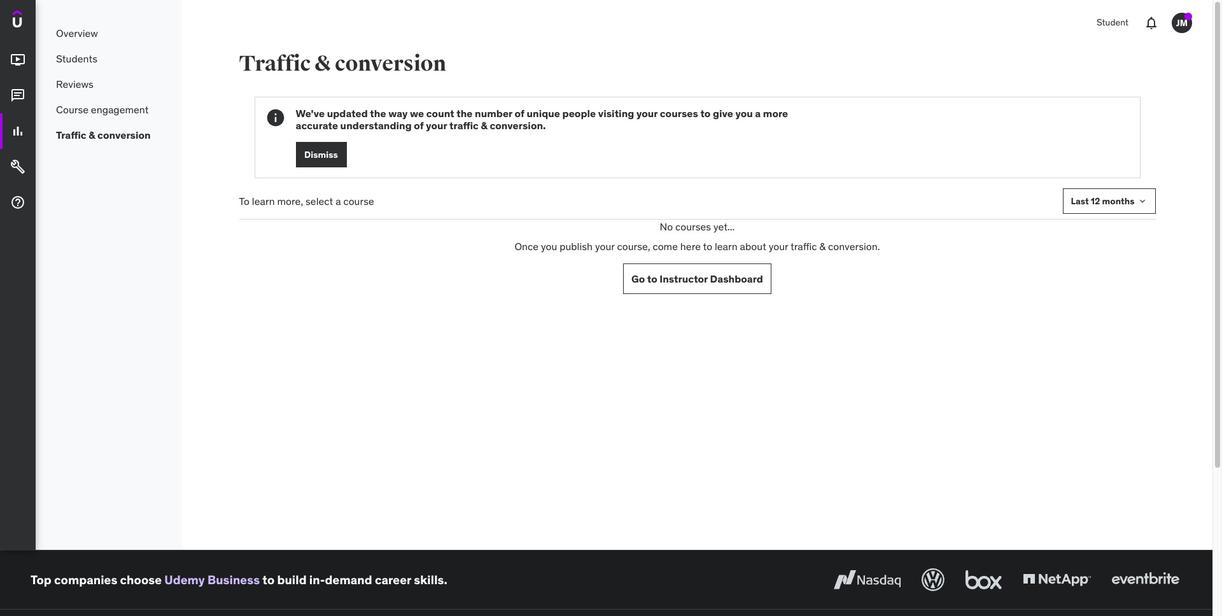 Task type: locate. For each thing, give the bounding box(es) containing it.
a
[[755, 107, 761, 120], [336, 195, 341, 208]]

the left way
[[370, 107, 386, 120]]

1 vertical spatial traffic
[[56, 128, 86, 141]]

0 horizontal spatial traffic
[[449, 119, 479, 132]]

1 vertical spatial traffic & conversion
[[56, 128, 151, 141]]

1 horizontal spatial a
[[755, 107, 761, 120]]

course engagement link
[[36, 97, 182, 122]]

0 vertical spatial learn
[[252, 195, 275, 208]]

0 horizontal spatial conversion.
[[490, 119, 546, 132]]

of
[[515, 107, 525, 120], [414, 119, 424, 132]]

instructor
[[660, 272, 708, 285]]

2 medium image from the top
[[10, 88, 25, 103]]

0 vertical spatial conversion.
[[490, 119, 546, 132]]

traffic & conversion
[[239, 50, 446, 77], [56, 128, 151, 141]]

conversion down engagement
[[97, 128, 151, 141]]

unique
[[527, 107, 560, 120]]

traffic right we
[[449, 119, 479, 132]]

1 horizontal spatial conversion
[[335, 50, 446, 77]]

0 horizontal spatial you
[[541, 240, 557, 253]]

to right go
[[647, 272, 657, 285]]

build
[[277, 572, 307, 587]]

&
[[315, 50, 331, 77], [481, 119, 488, 132], [89, 128, 95, 141], [820, 240, 826, 253]]

career
[[375, 572, 411, 587]]

of left the unique
[[515, 107, 525, 120]]

traffic
[[239, 50, 311, 77], [56, 128, 86, 141]]

dismiss
[[304, 149, 338, 160]]

conversion.
[[490, 119, 546, 132], [828, 240, 880, 253]]

course engagement
[[56, 103, 149, 116]]

a inside we've updated the way we count the number of unique people visiting your courses to give you a more accurate understanding of your traffic & conversion.
[[755, 107, 761, 120]]

courses up here
[[675, 221, 711, 233]]

top companies choose udemy business to build in-demand career skills.
[[31, 572, 447, 587]]

select
[[306, 195, 333, 208]]

you
[[736, 107, 753, 120], [541, 240, 557, 253]]

traffic & conversion up updated
[[239, 50, 446, 77]]

count
[[426, 107, 454, 120]]

1 horizontal spatial the
[[457, 107, 473, 120]]

courses
[[660, 107, 698, 120], [675, 221, 711, 233]]

to
[[239, 195, 250, 208]]

we
[[410, 107, 424, 120]]

udemy business link
[[164, 572, 260, 587]]

learn right to
[[252, 195, 275, 208]]

a right select
[[336, 195, 341, 208]]

0 vertical spatial conversion
[[335, 50, 446, 77]]

courses inside we've updated the way we count the number of unique people visiting your courses to give you a more accurate understanding of your traffic & conversion.
[[660, 107, 698, 120]]

courses left give
[[660, 107, 698, 120]]

updated
[[327, 107, 368, 120]]

the right count
[[457, 107, 473, 120]]

0 vertical spatial traffic
[[449, 119, 479, 132]]

your right publish
[[595, 240, 615, 253]]

you right give
[[736, 107, 753, 120]]

you inside we've updated the way we count the number of unique people visiting your courses to give you a more accurate understanding of your traffic & conversion.
[[736, 107, 753, 120]]

visiting
[[598, 107, 634, 120]]

& inside we've updated the way we count the number of unique people visiting your courses to give you a more accurate understanding of your traffic & conversion.
[[481, 119, 488, 132]]

1 horizontal spatial traffic & conversion
[[239, 50, 446, 77]]

course
[[343, 195, 374, 208]]

reviews
[[56, 78, 94, 90]]

conversion up way
[[335, 50, 446, 77]]

1 vertical spatial a
[[336, 195, 341, 208]]

1 horizontal spatial learn
[[715, 240, 738, 253]]

accurate
[[296, 119, 338, 132]]

reviews link
[[36, 71, 182, 97]]

last 12 months
[[1071, 195, 1135, 207]]

last
[[1071, 195, 1089, 207]]

0 vertical spatial a
[[755, 107, 761, 120]]

more,
[[277, 195, 303, 208]]

way
[[388, 107, 408, 120]]

conversion. inside we've updated the way we count the number of unique people visiting your courses to give you a more accurate understanding of your traffic & conversion.
[[490, 119, 546, 132]]

0 horizontal spatial learn
[[252, 195, 275, 208]]

0 horizontal spatial a
[[336, 195, 341, 208]]

the
[[370, 107, 386, 120], [457, 107, 473, 120]]

traffic up we've
[[239, 50, 311, 77]]

business
[[207, 572, 260, 587]]

learn
[[252, 195, 275, 208], [715, 240, 738, 253]]

students
[[56, 52, 97, 65]]

0 horizontal spatial traffic
[[56, 128, 86, 141]]

months
[[1102, 195, 1135, 207]]

netapp image
[[1020, 566, 1094, 594]]

yet...
[[714, 221, 735, 233]]

learn down yet...
[[715, 240, 738, 253]]

your
[[637, 107, 658, 120], [426, 119, 447, 132], [595, 240, 615, 253], [769, 240, 788, 253]]

0 vertical spatial traffic & conversion
[[239, 50, 446, 77]]

1 horizontal spatial you
[[736, 107, 753, 120]]

here
[[680, 240, 701, 253]]

to
[[701, 107, 711, 120], [703, 240, 712, 253], [647, 272, 657, 285], [262, 572, 275, 587]]

0 horizontal spatial conversion
[[97, 128, 151, 141]]

0 vertical spatial traffic
[[239, 50, 311, 77]]

people
[[562, 107, 596, 120]]

traffic right about
[[791, 240, 817, 253]]

to left give
[[701, 107, 711, 120]]

traffic inside we've updated the way we count the number of unique people visiting your courses to give you a more accurate understanding of your traffic & conversion.
[[449, 119, 479, 132]]

1 horizontal spatial conversion.
[[828, 240, 880, 253]]

of right way
[[414, 119, 424, 132]]

your right we
[[426, 119, 447, 132]]

a left more
[[755, 107, 761, 120]]

0 vertical spatial you
[[736, 107, 753, 120]]

top
[[31, 572, 51, 587]]

student
[[1097, 17, 1129, 28]]

in-
[[309, 572, 325, 587]]

xsmall image
[[1137, 196, 1147, 206]]

more
[[763, 107, 788, 120]]

1 vertical spatial conversion.
[[828, 240, 880, 253]]

0 horizontal spatial the
[[370, 107, 386, 120]]

conversion
[[335, 50, 446, 77], [97, 128, 151, 141]]

overview link
[[36, 20, 182, 46]]

traffic & conversion down course engagement
[[56, 128, 151, 141]]

jm link
[[1167, 8, 1197, 38]]

student link
[[1089, 8, 1136, 38]]

0 vertical spatial courses
[[660, 107, 698, 120]]

you right once
[[541, 240, 557, 253]]

medium image
[[10, 52, 25, 68], [10, 88, 25, 103], [10, 159, 25, 175], [10, 195, 25, 210]]

dismiss button
[[296, 142, 347, 168]]

choose
[[120, 572, 162, 587]]

12
[[1091, 195, 1100, 207]]

traffic down "course"
[[56, 128, 86, 141]]

1 vertical spatial traffic
[[791, 240, 817, 253]]

go
[[632, 272, 645, 285]]

we've updated the way we count the number of unique people visiting your courses to give you a more accurate understanding of your traffic & conversion.
[[296, 107, 788, 132]]

traffic
[[449, 119, 479, 132], [791, 240, 817, 253]]

1 vertical spatial you
[[541, 240, 557, 253]]



Task type: describe. For each thing, give the bounding box(es) containing it.
demand
[[325, 572, 372, 587]]

number
[[475, 107, 512, 120]]

0 horizontal spatial traffic & conversion
[[56, 128, 151, 141]]

1 horizontal spatial traffic
[[791, 240, 817, 253]]

once you publish your course, come here to learn about your traffic & conversion.
[[515, 240, 880, 253]]

volkswagen image
[[919, 566, 947, 594]]

you have alerts image
[[1185, 13, 1192, 20]]

no
[[660, 221, 673, 233]]

about
[[740, 240, 766, 253]]

traffic inside traffic & conversion link
[[56, 128, 86, 141]]

dashboard
[[710, 272, 763, 285]]

1 horizontal spatial of
[[515, 107, 525, 120]]

eventbrite image
[[1109, 566, 1182, 594]]

engagement
[[91, 103, 149, 116]]

nasdaq image
[[831, 566, 904, 594]]

1 horizontal spatial traffic
[[239, 50, 311, 77]]

course
[[56, 103, 88, 116]]

medium image
[[10, 124, 25, 139]]

2 the from the left
[[457, 107, 473, 120]]

udemy
[[164, 572, 205, 587]]

we've
[[296, 107, 325, 120]]

0 horizontal spatial of
[[414, 119, 424, 132]]

skills.
[[414, 572, 447, 587]]

udemy image
[[13, 10, 71, 32]]

publish
[[560, 240, 593, 253]]

come
[[653, 240, 678, 253]]

your right about
[[769, 240, 788, 253]]

1 vertical spatial conversion
[[97, 128, 151, 141]]

to learn more, select a course
[[239, 195, 374, 208]]

4 medium image from the top
[[10, 195, 25, 210]]

1 vertical spatial learn
[[715, 240, 738, 253]]

go to instructor dashboard
[[632, 272, 763, 285]]

go to instructor dashboard link
[[623, 264, 772, 294]]

3 medium image from the top
[[10, 159, 25, 175]]

to right here
[[703, 240, 712, 253]]

to left the build
[[262, 572, 275, 587]]

once
[[515, 240, 539, 253]]

your right visiting
[[637, 107, 658, 120]]

understanding
[[340, 119, 412, 132]]

1 vertical spatial courses
[[675, 221, 711, 233]]

to inside we've updated the way we count the number of unique people visiting your courses to give you a more accurate understanding of your traffic & conversion.
[[701, 107, 711, 120]]

jm
[[1176, 17, 1188, 28]]

students link
[[36, 46, 182, 71]]

no courses yet...
[[660, 221, 735, 233]]

course,
[[617, 240, 650, 253]]

notifications image
[[1144, 15, 1159, 31]]

traffic & conversion link
[[36, 122, 182, 148]]

1 medium image from the top
[[10, 52, 25, 68]]

box image
[[963, 566, 1005, 594]]

overview
[[56, 27, 98, 39]]

last 12 months button
[[1063, 189, 1156, 214]]

companies
[[54, 572, 117, 587]]

give
[[713, 107, 733, 120]]

1 the from the left
[[370, 107, 386, 120]]



Task type: vqa. For each thing, say whether or not it's contained in the screenshot.
the bottom Writing
no



